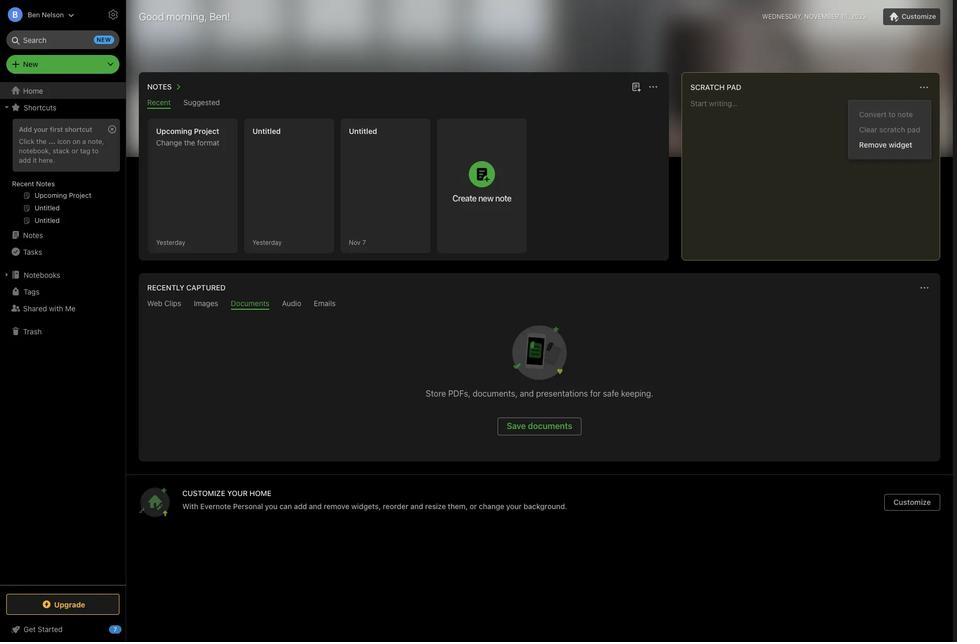 Task type: locate. For each thing, give the bounding box(es) containing it.
your
[[34, 125, 48, 134], [506, 503, 522, 511]]

1 untitled from the left
[[253, 127, 281, 136]]

notes up "recent" tab
[[147, 82, 172, 91]]

new
[[97, 36, 111, 43], [478, 194, 494, 203]]

recent for recent notes
[[12, 180, 34, 188]]

0 horizontal spatial to
[[92, 147, 99, 155]]

0 horizontal spatial yesterday
[[156, 239, 185, 247]]

trash link
[[0, 323, 125, 340]]

remove widget
[[859, 140, 913, 149]]

Help and Learning task checklist field
[[0, 622, 126, 639]]

convert to note
[[859, 110, 913, 119]]

1 vertical spatial new
[[478, 194, 494, 203]]

more actions image
[[647, 81, 660, 93], [918, 81, 931, 94]]

wednesday,
[[762, 13, 803, 20]]

0 vertical spatial tab list
[[141, 98, 667, 109]]

add inside icon on a note, notebook, stack or tag to add it here.
[[19, 156, 31, 164]]

2 vertical spatial notes
[[23, 231, 43, 240]]

group
[[0, 116, 125, 231]]

home
[[23, 86, 43, 95]]

shortcuts
[[24, 103, 56, 112]]

1 vertical spatial your
[[506, 503, 522, 511]]

get started
[[24, 626, 63, 635]]

with
[[49, 304, 63, 313]]

tags
[[24, 287, 40, 296]]

and inside documents tab panel
[[520, 389, 534, 399]]

0 vertical spatial customize button
[[884, 8, 941, 25]]

a
[[82, 137, 86, 146]]

add your first shortcut
[[19, 125, 92, 134]]

to inside icon on a note, notebook, stack or tag to add it here.
[[92, 147, 99, 155]]

new
[[23, 60, 38, 69]]

recent for recent
[[147, 98, 171, 107]]

1 vertical spatial to
[[92, 147, 99, 155]]

untitled for yesterday
[[253, 127, 281, 136]]

pdfs,
[[448, 389, 471, 399]]

or inside customize your home with evernote personal you can add and remove widgets, reorder and resize them, or change your background.
[[470, 503, 477, 511]]

yesterday
[[156, 239, 185, 247], [253, 239, 282, 247]]

and right documents,
[[520, 389, 534, 399]]

shortcut
[[65, 125, 92, 134]]

new down settings image on the left top
[[97, 36, 111, 43]]

new button
[[6, 55, 119, 74]]

ben nelson
[[28, 10, 64, 19]]

note right create
[[495, 194, 512, 203]]

suggested
[[183, 98, 220, 107]]

0 horizontal spatial new
[[97, 36, 111, 43]]

7 left click to collapse image
[[114, 627, 117, 634]]

stack
[[53, 147, 70, 155]]

or down the on
[[72, 147, 78, 155]]

tab list containing recent
[[141, 98, 667, 109]]

0 horizontal spatial 7
[[114, 627, 117, 634]]

documents tab panel
[[139, 310, 941, 462]]

recent down the notes button
[[147, 98, 171, 107]]

note inside dropdown list menu
[[898, 110, 913, 119]]

1 vertical spatial add
[[294, 503, 307, 511]]

1 vertical spatial customize
[[894, 498, 931, 507]]

images
[[194, 299, 218, 308]]

your right change
[[506, 503, 522, 511]]

emails
[[314, 299, 336, 308]]

notes button
[[145, 81, 184, 93]]

the left ...
[[36, 137, 47, 146]]

1 horizontal spatial and
[[410, 503, 423, 511]]

click the ...
[[19, 137, 55, 146]]

tab list containing web clips
[[141, 299, 939, 310]]

1 horizontal spatial note
[[898, 110, 913, 119]]

customize button
[[884, 8, 941, 25], [885, 495, 941, 511]]

them,
[[448, 503, 468, 511]]

note inside button
[[495, 194, 512, 203]]

shared
[[23, 304, 47, 313]]

untitled
[[253, 127, 281, 136], [349, 127, 377, 136]]

0 horizontal spatial the
[[36, 137, 47, 146]]

tab list
[[141, 98, 667, 109], [141, 299, 939, 310]]

remove
[[324, 503, 349, 511]]

the left format
[[184, 138, 195, 147]]

2 tab list from the top
[[141, 299, 939, 310]]

good morning, ben!
[[139, 10, 230, 23]]

note,
[[88, 137, 104, 146]]

create new note
[[453, 194, 512, 203]]

0 vertical spatial your
[[34, 125, 48, 134]]

to down 'note,'
[[92, 147, 99, 155]]

notes up tasks
[[23, 231, 43, 240]]

0 vertical spatial recent
[[147, 98, 171, 107]]

notes down here. on the left
[[36, 180, 55, 188]]

2 untitled from the left
[[349, 127, 377, 136]]

0 vertical spatial add
[[19, 156, 31, 164]]

2 yesterday from the left
[[253, 239, 282, 247]]

dropdown list menu
[[849, 107, 931, 152]]

notebooks
[[24, 271, 60, 280]]

widget
[[889, 140, 913, 149]]

Search text field
[[14, 30, 112, 49]]

1 horizontal spatial more actions image
[[918, 81, 931, 94]]

and left the remove
[[309, 503, 322, 511]]

recently captured button
[[145, 282, 226, 295]]

remove
[[859, 140, 887, 149]]

ben!
[[210, 10, 230, 23]]

note
[[898, 110, 913, 119], [495, 194, 512, 203]]

0 horizontal spatial your
[[34, 125, 48, 134]]

tags button
[[0, 283, 125, 300]]

More actions field
[[646, 80, 661, 94], [917, 80, 932, 95], [918, 281, 932, 296]]

1 vertical spatial tab list
[[141, 299, 939, 310]]

1 horizontal spatial yesterday
[[253, 239, 282, 247]]

add
[[19, 156, 31, 164], [294, 503, 307, 511]]

notes inside the notes button
[[147, 82, 172, 91]]

icon on a note, notebook, stack or tag to add it here.
[[19, 137, 104, 164]]

recently captured
[[147, 283, 226, 292]]

for
[[590, 389, 601, 399]]

trash
[[23, 327, 42, 336]]

0 vertical spatial or
[[72, 147, 78, 155]]

audio tab
[[282, 299, 301, 310]]

1 horizontal spatial recent
[[147, 98, 171, 107]]

1 horizontal spatial new
[[478, 194, 494, 203]]

and left resize
[[410, 503, 423, 511]]

1 vertical spatial note
[[495, 194, 512, 203]]

to up scratch
[[889, 110, 896, 119]]

...
[[48, 137, 55, 146]]

good
[[139, 10, 164, 23]]

reorder
[[383, 503, 409, 511]]

new right create
[[478, 194, 494, 203]]

expand notebooks image
[[3, 271, 11, 279]]

2 horizontal spatial and
[[520, 389, 534, 399]]

1 horizontal spatial your
[[506, 503, 522, 511]]

0 vertical spatial note
[[898, 110, 913, 119]]

recent down the it
[[12, 180, 34, 188]]

and
[[520, 389, 534, 399], [309, 503, 322, 511], [410, 503, 423, 511]]

your up click the ...
[[34, 125, 48, 134]]

0 horizontal spatial add
[[19, 156, 31, 164]]

pad
[[908, 125, 921, 134]]

shared with me link
[[0, 300, 125, 317]]

1 horizontal spatial untitled
[[349, 127, 377, 136]]

add right 'can'
[[294, 503, 307, 511]]

add inside customize your home with evernote personal you can add and remove widgets, reorder and resize them, or change your background.
[[294, 503, 307, 511]]

evernote
[[200, 503, 231, 511]]

customize your home with evernote personal you can add and remove widgets, reorder and resize them, or change your background.
[[182, 489, 567, 511]]

shortcuts button
[[0, 99, 125, 116]]

note up pad at the right top of page
[[898, 110, 913, 119]]

add left the it
[[19, 156, 31, 164]]

1 horizontal spatial to
[[889, 110, 896, 119]]

more actions field for scratch pad
[[917, 80, 932, 95]]

emails tab
[[314, 299, 336, 310]]

0 vertical spatial 7
[[362, 239, 366, 247]]

save documents
[[507, 422, 573, 431]]

clear scratch pad
[[859, 125, 921, 134]]

0 horizontal spatial or
[[72, 147, 78, 155]]

shared with me
[[23, 304, 76, 313]]

1 horizontal spatial 7
[[362, 239, 366, 247]]

0 horizontal spatial and
[[309, 503, 322, 511]]

on
[[73, 137, 80, 146]]

or right them,
[[470, 503, 477, 511]]

1 horizontal spatial the
[[184, 138, 195, 147]]

recent inside "tab list"
[[147, 98, 171, 107]]

or inside icon on a note, notebook, stack or tag to add it here.
[[72, 147, 78, 155]]

store pdfs, documents, and presentations for safe keeping.
[[426, 389, 654, 399]]

1 horizontal spatial add
[[294, 503, 307, 511]]

7 right 'nov'
[[362, 239, 366, 247]]

nov 7
[[349, 239, 366, 247]]

1 vertical spatial 7
[[114, 627, 117, 634]]

0 vertical spatial notes
[[147, 82, 172, 91]]

1 vertical spatial recent
[[12, 180, 34, 188]]

0 horizontal spatial note
[[495, 194, 512, 203]]

0 vertical spatial to
[[889, 110, 896, 119]]

get
[[24, 626, 36, 635]]

recent inside "group"
[[12, 180, 34, 188]]

audio
[[282, 299, 301, 308]]

the inside upcoming project change the format
[[184, 138, 195, 147]]

0 horizontal spatial recent
[[12, 180, 34, 188]]

with
[[182, 503, 198, 511]]

click to collapse image
[[122, 624, 130, 636]]

recent
[[147, 98, 171, 107], [12, 180, 34, 188]]

untitled for nov 7
[[349, 127, 377, 136]]

1 vertical spatial or
[[470, 503, 477, 511]]

1 horizontal spatial or
[[470, 503, 477, 511]]

0 horizontal spatial untitled
[[253, 127, 281, 136]]

customize
[[902, 12, 936, 20], [894, 498, 931, 507]]

click
[[19, 137, 34, 146]]

0 vertical spatial new
[[97, 36, 111, 43]]

group containing add your first shortcut
[[0, 116, 125, 231]]

recent tab
[[147, 98, 171, 109]]

clear scratch pad link
[[849, 122, 931, 137]]

1 tab list from the top
[[141, 98, 667, 109]]

tree
[[0, 82, 126, 585]]



Task type: describe. For each thing, give the bounding box(es) containing it.
captured
[[186, 283, 226, 292]]

personal
[[233, 503, 263, 511]]

home
[[250, 489, 272, 498]]

tasks
[[23, 248, 42, 257]]

7 inside help and learning task checklist field
[[114, 627, 117, 634]]

settings image
[[107, 8, 119, 21]]

tab list for recently captured
[[141, 299, 939, 310]]

0 horizontal spatial more actions image
[[647, 81, 660, 93]]

web
[[147, 299, 162, 308]]

remove widget link
[[849, 137, 931, 152]]

nov
[[349, 239, 361, 247]]

notebook,
[[19, 147, 51, 155]]

2023
[[851, 13, 867, 20]]

new inside button
[[478, 194, 494, 203]]

save documents button
[[498, 418, 581, 436]]

suggested tab
[[183, 98, 220, 109]]

change
[[479, 503, 505, 511]]

morning,
[[167, 10, 207, 23]]

documents
[[231, 299, 269, 308]]

convert to note link
[[849, 107, 931, 122]]

me
[[65, 304, 76, 313]]

the inside "group"
[[36, 137, 47, 146]]

0 vertical spatial customize
[[902, 12, 936, 20]]

change
[[156, 138, 182, 147]]

notebooks link
[[0, 267, 125, 283]]

add
[[19, 125, 32, 134]]

nelson
[[42, 10, 64, 19]]

presentations
[[536, 389, 588, 399]]

wednesday, november 15, 2023
[[762, 13, 867, 20]]

format
[[197, 138, 219, 147]]

widgets,
[[351, 503, 381, 511]]

upcoming project change the format
[[156, 127, 219, 147]]

clips
[[164, 299, 181, 308]]

recent tab panel
[[139, 109, 669, 261]]

Account field
[[0, 4, 74, 25]]

documents,
[[473, 389, 518, 399]]

1 vertical spatial notes
[[36, 180, 55, 188]]

safe
[[603, 389, 619, 399]]

documents
[[528, 422, 573, 431]]

ben
[[28, 10, 40, 19]]

upcoming
[[156, 127, 192, 136]]

notes link
[[0, 227, 125, 244]]

new inside search box
[[97, 36, 111, 43]]

recently
[[147, 283, 184, 292]]

to inside dropdown list menu
[[889, 110, 896, 119]]

web clips tab
[[147, 299, 181, 310]]

scratch pad button
[[689, 81, 742, 94]]

7 inside recent tab panel
[[362, 239, 366, 247]]

project
[[194, 127, 219, 136]]

new search field
[[14, 30, 114, 49]]

create new note button
[[437, 118, 527, 254]]

tree containing home
[[0, 82, 126, 585]]

more actions image inside field
[[918, 81, 931, 94]]

icon
[[57, 137, 71, 146]]

your inside customize your home with evernote personal you can add and remove widgets, reorder and resize them, or change your background.
[[506, 503, 522, 511]]

images tab
[[194, 299, 218, 310]]

clear
[[859, 125, 878, 134]]

it
[[33, 156, 37, 164]]

scratch pad
[[691, 83, 742, 92]]

documents tab
[[231, 299, 269, 310]]

tab list for notes
[[141, 98, 667, 109]]

notes inside notes link
[[23, 231, 43, 240]]

more actions field for recently captured
[[918, 281, 932, 296]]

first
[[50, 125, 63, 134]]

you
[[265, 503, 278, 511]]

web clips
[[147, 299, 181, 308]]

your inside "group"
[[34, 125, 48, 134]]

home link
[[0, 82, 126, 99]]

1 vertical spatial customize button
[[885, 495, 941, 511]]

convert
[[859, 110, 887, 119]]

scratch
[[880, 125, 906, 134]]

1 yesterday from the left
[[156, 239, 185, 247]]

tag
[[80, 147, 90, 155]]

Start writing… text field
[[691, 99, 940, 252]]

november
[[805, 13, 839, 20]]

more actions image
[[919, 282, 931, 295]]

here.
[[39, 156, 55, 164]]

customize
[[182, 489, 225, 498]]

note for create new note
[[495, 194, 512, 203]]

store
[[426, 389, 446, 399]]

background.
[[524, 503, 567, 511]]

resize
[[425, 503, 446, 511]]

15,
[[841, 13, 850, 20]]

scratch
[[691, 83, 725, 92]]

keeping.
[[621, 389, 654, 399]]

tasks button
[[0, 244, 125, 260]]

note for convert to note
[[898, 110, 913, 119]]

pad
[[727, 83, 742, 92]]

your
[[227, 489, 248, 498]]

upgrade button
[[6, 595, 119, 616]]

upgrade
[[54, 601, 85, 610]]

save
[[507, 422, 526, 431]]



Task type: vqa. For each thing, say whether or not it's contained in the screenshot.
bottom "or"
yes



